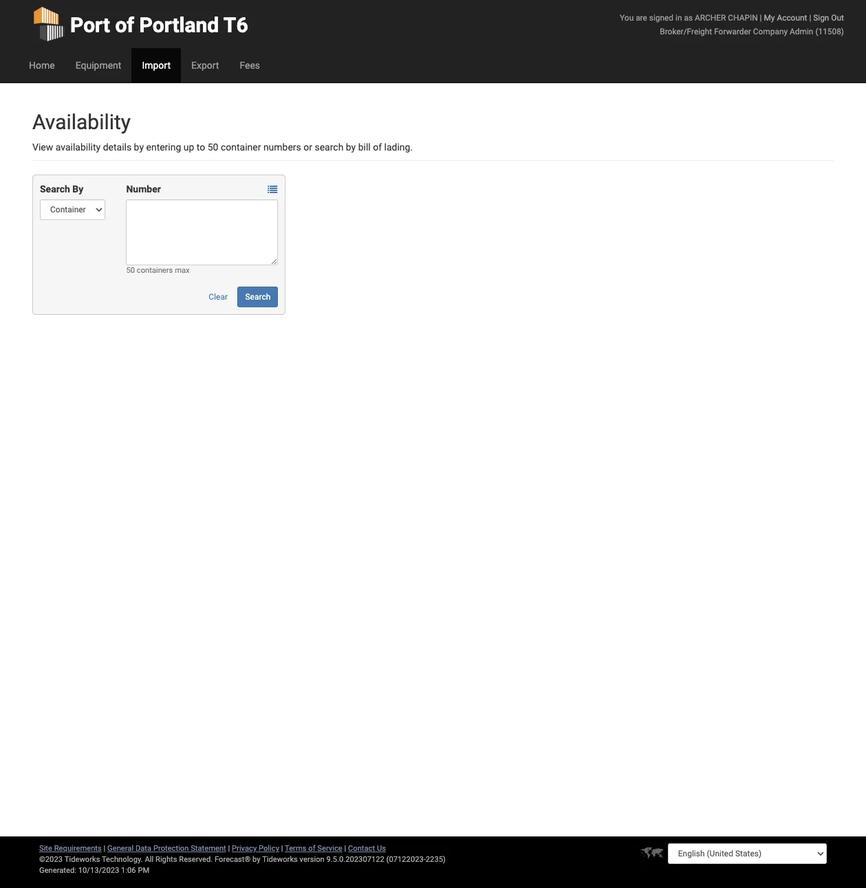 Task type: describe. For each thing, give the bounding box(es) containing it.
©2023 tideworks
[[39, 856, 100, 865]]

1 vertical spatial of
[[373, 142, 382, 153]]

service
[[317, 845, 342, 854]]

in
[[676, 13, 682, 23]]

archer
[[695, 13, 726, 23]]

bill
[[358, 142, 371, 153]]

export button
[[181, 48, 229, 83]]

search by
[[40, 184, 83, 195]]

show list image
[[268, 185, 277, 195]]

search for search by
[[40, 184, 70, 195]]

fees button
[[229, 48, 270, 83]]

9.5.0.202307122
[[326, 856, 385, 865]]

2235)
[[426, 856, 446, 865]]

by
[[72, 184, 83, 195]]

my account link
[[764, 13, 807, 23]]

forecast®
[[215, 856, 251, 865]]

lading.
[[384, 142, 413, 153]]

containers
[[137, 266, 173, 275]]

statement
[[191, 845, 226, 854]]

reserved.
[[179, 856, 213, 865]]

clear button
[[201, 287, 235, 308]]

t6
[[224, 13, 248, 37]]

pm
[[138, 867, 149, 876]]

2 horizontal spatial by
[[346, 142, 356, 153]]

home
[[29, 60, 55, 71]]

0 vertical spatial 50
[[208, 142, 218, 153]]

signed
[[649, 13, 674, 23]]

site requirements | general data protection statement | privacy policy | terms of service | contact us ©2023 tideworks technology. all rights reserved. forecast® by tideworks version 9.5.0.202307122 (07122023-2235) generated: 10/13/2023 1:06 pm
[[39, 845, 446, 876]]

company
[[753, 27, 788, 36]]

import button
[[132, 48, 181, 83]]

contact us link
[[348, 845, 386, 854]]

site
[[39, 845, 52, 854]]

rights
[[155, 856, 177, 865]]

or
[[304, 142, 312, 153]]

| left "general"
[[104, 845, 105, 854]]

my
[[764, 13, 775, 23]]

to
[[197, 142, 205, 153]]

view availability details by entering up to 50 container numbers or search by bill of lading.
[[32, 142, 413, 153]]

| up forecast®
[[228, 845, 230, 854]]

1:06
[[121, 867, 136, 876]]

account
[[777, 13, 807, 23]]

port
[[70, 13, 110, 37]]

export
[[191, 60, 219, 71]]

| up tideworks
[[281, 845, 283, 854]]

equipment
[[75, 60, 121, 71]]

(11508)
[[816, 27, 844, 36]]

| left sign
[[809, 13, 811, 23]]

availability
[[32, 110, 131, 134]]

| up '9.5.0.202307122'
[[344, 845, 346, 854]]

out
[[831, 13, 844, 23]]

are
[[636, 13, 647, 23]]

terms of service link
[[285, 845, 342, 854]]

home button
[[19, 48, 65, 83]]

import
[[142, 60, 171, 71]]

requirements
[[54, 845, 102, 854]]

max
[[175, 266, 190, 275]]

port of portland t6
[[70, 13, 248, 37]]



Task type: locate. For each thing, give the bounding box(es) containing it.
up
[[184, 142, 194, 153]]

port of portland t6 link
[[32, 0, 248, 48]]

search left by
[[40, 184, 70, 195]]

2 horizontal spatial of
[[373, 142, 382, 153]]

you
[[620, 13, 634, 23]]

search button
[[238, 287, 278, 308]]

you are signed in as archer chapin | my account | sign out broker/freight forwarder company admin (11508)
[[620, 13, 844, 36]]

data
[[135, 845, 151, 854]]

1 vertical spatial search
[[245, 292, 271, 302]]

version
[[300, 856, 325, 865]]

by down privacy policy link
[[253, 856, 260, 865]]

1 horizontal spatial 50
[[208, 142, 218, 153]]

0 horizontal spatial of
[[115, 13, 134, 37]]

search inside search button
[[245, 292, 271, 302]]

general data protection statement link
[[107, 845, 226, 854]]

us
[[377, 845, 386, 854]]

50 containers max
[[126, 266, 190, 275]]

0 vertical spatial search
[[40, 184, 70, 195]]

1 horizontal spatial search
[[245, 292, 271, 302]]

privacy
[[232, 845, 257, 854]]

by inside site requirements | general data protection statement | privacy policy | terms of service | contact us ©2023 tideworks technology. all rights reserved. forecast® by tideworks version 9.5.0.202307122 (07122023-2235) generated: 10/13/2023 1:06 pm
[[253, 856, 260, 865]]

admin
[[790, 27, 814, 36]]

search for search
[[245, 292, 271, 302]]

of
[[115, 13, 134, 37], [373, 142, 382, 153], [308, 845, 316, 854]]

general
[[107, 845, 134, 854]]

tideworks
[[262, 856, 298, 865]]

numbers
[[263, 142, 301, 153]]

availability
[[56, 142, 101, 153]]

1 horizontal spatial by
[[253, 856, 260, 865]]

portland
[[139, 13, 219, 37]]

0 horizontal spatial search
[[40, 184, 70, 195]]

0 vertical spatial of
[[115, 13, 134, 37]]

1 vertical spatial 50
[[126, 266, 135, 275]]

broker/freight
[[660, 27, 712, 36]]

chapin
[[728, 13, 758, 23]]

forwarder
[[714, 27, 751, 36]]

2 vertical spatial of
[[308, 845, 316, 854]]

Number text field
[[126, 200, 278, 266]]

terms
[[285, 845, 307, 854]]

policy
[[259, 845, 279, 854]]

(07122023-
[[386, 856, 426, 865]]

0 horizontal spatial by
[[134, 142, 144, 153]]

contact
[[348, 845, 375, 854]]

of right bill
[[373, 142, 382, 153]]

equipment button
[[65, 48, 132, 83]]

as
[[684, 13, 693, 23]]

0 horizontal spatial 50
[[126, 266, 135, 275]]

search
[[40, 184, 70, 195], [245, 292, 271, 302]]

view
[[32, 142, 53, 153]]

by
[[134, 142, 144, 153], [346, 142, 356, 153], [253, 856, 260, 865]]

search
[[315, 142, 344, 153]]

10/13/2023
[[78, 867, 119, 876]]

site requirements link
[[39, 845, 102, 854]]

50 left containers
[[126, 266, 135, 275]]

container
[[221, 142, 261, 153]]

all
[[145, 856, 154, 865]]

clear
[[209, 292, 228, 302]]

fees
[[240, 60, 260, 71]]

50
[[208, 142, 218, 153], [126, 266, 135, 275]]

by left bill
[[346, 142, 356, 153]]

50 right to
[[208, 142, 218, 153]]

by right details
[[134, 142, 144, 153]]

generated:
[[39, 867, 76, 876]]

of up version on the bottom of page
[[308, 845, 316, 854]]

number
[[126, 184, 161, 195]]

privacy policy link
[[232, 845, 279, 854]]

|
[[760, 13, 762, 23], [809, 13, 811, 23], [104, 845, 105, 854], [228, 845, 230, 854], [281, 845, 283, 854], [344, 845, 346, 854]]

entering
[[146, 142, 181, 153]]

of right port
[[115, 13, 134, 37]]

search right clear button
[[245, 292, 271, 302]]

| left my
[[760, 13, 762, 23]]

protection
[[153, 845, 189, 854]]

technology.
[[102, 856, 143, 865]]

sign out link
[[813, 13, 844, 23]]

1 horizontal spatial of
[[308, 845, 316, 854]]

details
[[103, 142, 132, 153]]

sign
[[813, 13, 829, 23]]

of inside site requirements | general data protection statement | privacy policy | terms of service | contact us ©2023 tideworks technology. all rights reserved. forecast® by tideworks version 9.5.0.202307122 (07122023-2235) generated: 10/13/2023 1:06 pm
[[308, 845, 316, 854]]



Task type: vqa. For each thing, say whether or not it's contained in the screenshot.
manner
no



